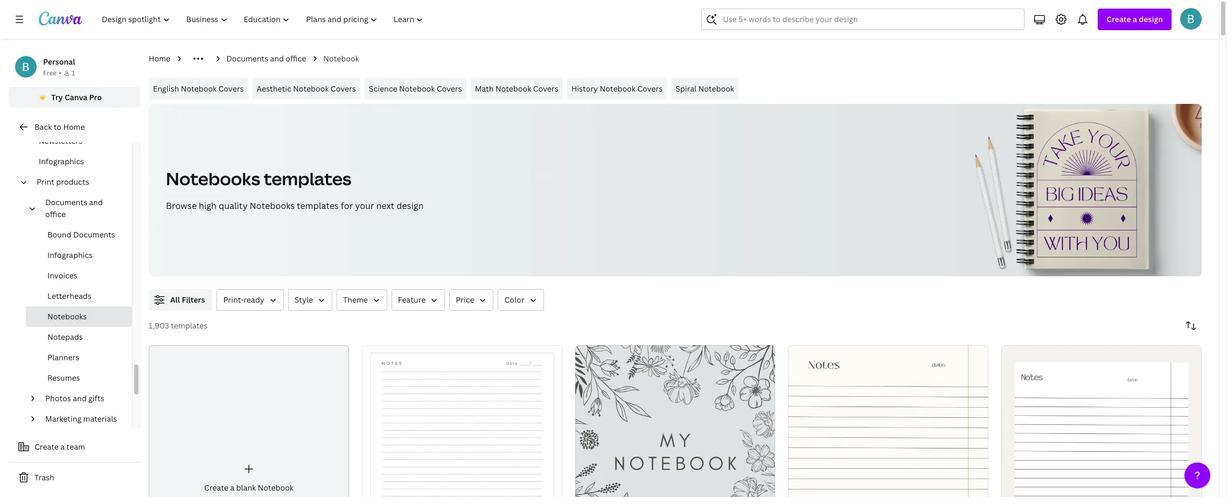 Task type: locate. For each thing, give the bounding box(es) containing it.
covers left the history
[[533, 84, 559, 94]]

0 horizontal spatial design
[[397, 200, 424, 212]]

print
[[37, 177, 54, 187]]

notebook for history notebook covers
[[600, 84, 636, 94]]

math notebook covers
[[475, 84, 559, 94]]

templates left "for"
[[297, 200, 339, 212]]

products
[[56, 177, 89, 187]]

notebooks for notebooks templates
[[166, 167, 260, 190]]

science notebook covers link
[[365, 78, 467, 100]]

documents down 'print products'
[[45, 197, 87, 208]]

2 vertical spatial templates
[[171, 321, 208, 331]]

team
[[67, 442, 85, 452]]

all
[[170, 295, 180, 305]]

color
[[505, 295, 525, 305]]

0 horizontal spatial a
[[61, 442, 65, 452]]

templates
[[264, 167, 352, 190], [297, 200, 339, 212], [171, 321, 208, 331]]

2 vertical spatial a
[[230, 483, 234, 493]]

infographics link
[[17, 151, 132, 172], [26, 245, 132, 266]]

office inside button
[[45, 209, 66, 219]]

photos and gifts button
[[41, 389, 126, 409]]

0 horizontal spatial documents and office
[[45, 197, 103, 219]]

1
[[72, 68, 75, 78]]

2 covers from the left
[[331, 84, 356, 94]]

covers for aesthetic notebook covers
[[331, 84, 356, 94]]

photos and gifts
[[45, 393, 104, 404]]

notebooks up high at the left of page
[[166, 167, 260, 190]]

0 vertical spatial documents and office
[[226, 53, 306, 64]]

a inside button
[[61, 442, 65, 452]]

quality
[[219, 200, 248, 212]]

and down print products link
[[89, 197, 103, 208]]

and
[[270, 53, 284, 64], [89, 197, 103, 208], [73, 393, 87, 404]]

infographics link for newsletters
[[17, 151, 132, 172]]

0 vertical spatial notebooks
[[166, 167, 260, 190]]

covers
[[219, 84, 244, 94], [331, 84, 356, 94], [437, 84, 462, 94], [533, 84, 559, 94], [638, 84, 663, 94]]

notebook right english at the left top of page
[[181, 84, 217, 94]]

documents inside documents and office
[[45, 197, 87, 208]]

a for design
[[1134, 14, 1138, 24]]

home up english at the left top of page
[[149, 53, 170, 64]]

create inside create a blank notebook element
[[204, 483, 228, 493]]

infographics
[[39, 156, 84, 167], [47, 250, 93, 260]]

theme
[[343, 295, 368, 305]]

1 horizontal spatial design
[[1140, 14, 1164, 24]]

covers left spiral
[[638, 84, 663, 94]]

design right next
[[397, 200, 424, 212]]

aesthetic notebook covers link
[[253, 78, 360, 100]]

notebook right aesthetic
[[293, 84, 329, 94]]

aesthetic
[[257, 84, 291, 94]]

1 horizontal spatial create
[[204, 483, 228, 493]]

0 vertical spatial create
[[1107, 14, 1132, 24]]

personal
[[43, 57, 75, 67]]

try
[[51, 92, 63, 102]]

infographics for newsletters
[[39, 156, 84, 167]]

0 vertical spatial templates
[[264, 167, 352, 190]]

1 covers from the left
[[219, 84, 244, 94]]

0 horizontal spatial home
[[63, 122, 85, 132]]

2 horizontal spatial create
[[1107, 14, 1132, 24]]

letterheads link
[[26, 286, 132, 307]]

and for documents and office button
[[89, 197, 103, 208]]

notebooks templates image
[[973, 104, 1202, 276], [1026, 109, 1150, 269]]

0 horizontal spatial create
[[34, 442, 59, 452]]

create
[[1107, 14, 1132, 24], [34, 442, 59, 452], [204, 483, 228, 493]]

filters
[[182, 295, 205, 305]]

1 vertical spatial documents and office
[[45, 197, 103, 219]]

english notebook covers
[[153, 84, 244, 94]]

1,903
[[149, 321, 169, 331]]

documents down documents and office button
[[73, 230, 115, 240]]

notebook right spiral
[[699, 84, 735, 94]]

infographics up invoices
[[47, 250, 93, 260]]

covers left science
[[331, 84, 356, 94]]

notebook for science notebook covers
[[399, 84, 435, 94]]

1 vertical spatial a
[[61, 442, 65, 452]]

templates up browse high quality notebooks templates for your next design
[[264, 167, 352, 190]]

a inside 'link'
[[230, 483, 234, 493]]

1 horizontal spatial a
[[230, 483, 234, 493]]

1 vertical spatial design
[[397, 200, 424, 212]]

0 horizontal spatial and
[[73, 393, 87, 404]]

notebook right math
[[496, 84, 532, 94]]

0 vertical spatial and
[[270, 53, 284, 64]]

and left gifts
[[73, 393, 87, 404]]

Sort by button
[[1181, 315, 1202, 337]]

1 horizontal spatial documents and office
[[226, 53, 306, 64]]

create inside create a design dropdown button
[[1107, 14, 1132, 24]]

0 vertical spatial a
[[1134, 14, 1138, 24]]

and inside documents and office
[[89, 197, 103, 208]]

0 horizontal spatial office
[[45, 209, 66, 219]]

next
[[376, 200, 395, 212]]

1 vertical spatial home
[[63, 122, 85, 132]]

1 vertical spatial documents
[[45, 197, 87, 208]]

notebooks down notebooks templates
[[250, 200, 295, 212]]

spiral
[[676, 84, 697, 94]]

create inside create a team button
[[34, 442, 59, 452]]

theme button
[[337, 289, 387, 311]]

1 vertical spatial infographics
[[47, 250, 93, 260]]

a
[[1134, 14, 1138, 24], [61, 442, 65, 452], [230, 483, 234, 493]]

0 vertical spatial infographics link
[[17, 151, 132, 172]]

infographics link down bound documents at the left of page
[[26, 245, 132, 266]]

2 vertical spatial and
[[73, 393, 87, 404]]

templates down all filters
[[171, 321, 208, 331]]

spiral notebook
[[676, 84, 735, 94]]

resumes
[[47, 373, 80, 383]]

None search field
[[702, 9, 1025, 30]]

1 horizontal spatial and
[[89, 197, 103, 208]]

notebook for english notebook covers
[[181, 84, 217, 94]]

create a design
[[1107, 14, 1164, 24]]

office up aesthetic notebook covers
[[286, 53, 306, 64]]

1 vertical spatial infographics link
[[26, 245, 132, 266]]

covers left aesthetic
[[219, 84, 244, 94]]

notebook right blank
[[258, 483, 294, 493]]

ivory simple minimalist spiral notebook image
[[789, 345, 989, 497]]

marketing materials
[[45, 414, 117, 424]]

style button
[[288, 289, 333, 311]]

browse
[[166, 200, 197, 212]]

documents and office
[[226, 53, 306, 64], [45, 197, 103, 219]]

3 covers from the left
[[437, 84, 462, 94]]

create a design button
[[1099, 9, 1172, 30]]

1 vertical spatial and
[[89, 197, 103, 208]]

4 covers from the left
[[533, 84, 559, 94]]

history
[[572, 84, 598, 94]]

2 vertical spatial create
[[204, 483, 228, 493]]

infographics down newsletters
[[39, 156, 84, 167]]

documents and office up aesthetic
[[226, 53, 306, 64]]

home link
[[149, 53, 170, 65]]

history notebook covers
[[572, 84, 663, 94]]

documents and office inside button
[[45, 197, 103, 219]]

notebook right the history
[[600, 84, 636, 94]]

pro
[[89, 92, 102, 102]]

0 vertical spatial design
[[1140, 14, 1164, 24]]

0 vertical spatial home
[[149, 53, 170, 64]]

math
[[475, 84, 494, 94]]

notebook
[[324, 53, 359, 64], [181, 84, 217, 94], [293, 84, 329, 94], [399, 84, 435, 94], [496, 84, 532, 94], [600, 84, 636, 94], [699, 84, 735, 94], [258, 483, 294, 493]]

covers inside 'link'
[[219, 84, 244, 94]]

english notebook covers link
[[149, 78, 248, 100]]

notebook for math notebook covers
[[496, 84, 532, 94]]

2 vertical spatial notebooks
[[47, 312, 87, 322]]

home
[[149, 53, 170, 64], [63, 122, 85, 132]]

design left brad klo icon
[[1140, 14, 1164, 24]]

5 covers from the left
[[638, 84, 663, 94]]

notebook right science
[[399, 84, 435, 94]]

covers left math
[[437, 84, 462, 94]]

infographics link up products
[[17, 151, 132, 172]]

create for create a team
[[34, 442, 59, 452]]

covers for history notebook covers
[[638, 84, 663, 94]]

browse high quality notebooks templates for your next design
[[166, 200, 424, 212]]

1 vertical spatial office
[[45, 209, 66, 219]]

documents and office down products
[[45, 197, 103, 219]]

newsletters
[[39, 136, 83, 146]]

bound documents link
[[26, 225, 132, 245]]

a inside dropdown button
[[1134, 14, 1138, 24]]

office up bound
[[45, 209, 66, 219]]

and for 'photos and gifts' button
[[73, 393, 87, 404]]

home right to
[[63, 122, 85, 132]]

1 vertical spatial create
[[34, 442, 59, 452]]

0 vertical spatial office
[[286, 53, 306, 64]]

2 horizontal spatial a
[[1134, 14, 1138, 24]]

feature
[[398, 295, 426, 305]]

office
[[286, 53, 306, 64], [45, 209, 66, 219]]

Search search field
[[724, 9, 1018, 30]]

documents up aesthetic
[[226, 53, 268, 64]]

math notebook covers link
[[471, 78, 563, 100]]

1 vertical spatial notebooks
[[250, 200, 295, 212]]

design
[[1140, 14, 1164, 24], [397, 200, 424, 212]]

all filters button
[[149, 289, 213, 311]]

notebooks up "notepads"
[[47, 312, 87, 322]]

and up aesthetic
[[270, 53, 284, 64]]

0 vertical spatial infographics
[[39, 156, 84, 167]]



Task type: vqa. For each thing, say whether or not it's contained in the screenshot.
the 4
no



Task type: describe. For each thing, give the bounding box(es) containing it.
newsletters link
[[17, 131, 132, 151]]

free •
[[43, 68, 61, 78]]

canva
[[65, 92, 87, 102]]

resumes link
[[26, 368, 132, 389]]

planners
[[47, 352, 79, 363]]

back to home link
[[9, 116, 140, 138]]

create a blank notebook element
[[149, 345, 349, 497]]

photos
[[45, 393, 71, 404]]

bound documents
[[47, 230, 115, 240]]

notepads link
[[26, 327, 132, 348]]

color button
[[498, 289, 544, 311]]

print products link
[[32, 172, 126, 192]]

science
[[369, 84, 397, 94]]

1,903 templates
[[149, 321, 208, 331]]

try canva pro button
[[9, 87, 140, 108]]

invoices link
[[26, 266, 132, 286]]

top level navigation element
[[95, 9, 433, 30]]

light green vintage aesthetic texture notebook cover image
[[575, 345, 776, 497]]

print-
[[223, 295, 244, 305]]

for
[[341, 200, 353, 212]]

blank
[[236, 483, 256, 493]]

feature button
[[392, 289, 445, 311]]

high
[[199, 200, 217, 212]]

notebooks for notebooks
[[47, 312, 87, 322]]

create a team button
[[9, 437, 140, 458]]

all filters
[[170, 295, 205, 305]]

a for team
[[61, 442, 65, 452]]

trash
[[34, 473, 54, 483]]

english
[[153, 84, 179, 94]]

notebook for aesthetic notebook covers
[[293, 84, 329, 94]]

marketing materials button
[[41, 409, 126, 430]]

create a team
[[34, 442, 85, 452]]

print-ready
[[223, 295, 264, 305]]

history notebook covers link
[[567, 78, 667, 100]]

your
[[355, 200, 374, 212]]

notebooks templates
[[166, 167, 352, 190]]

•
[[59, 68, 61, 78]]

1 vertical spatial templates
[[297, 200, 339, 212]]

science notebook covers
[[369, 84, 462, 94]]

covers for science notebook covers
[[437, 84, 462, 94]]

design inside dropdown button
[[1140, 14, 1164, 24]]

0 vertical spatial documents
[[226, 53, 268, 64]]

print products
[[37, 177, 89, 187]]

free
[[43, 68, 57, 78]]

bound
[[47, 230, 71, 240]]

documents and office button
[[41, 192, 126, 225]]

create a blank notebook
[[204, 483, 294, 493]]

notepads
[[47, 332, 83, 342]]

to
[[54, 122, 61, 132]]

create for create a blank notebook
[[204, 483, 228, 493]]

back
[[34, 122, 52, 132]]

letterheads
[[47, 291, 91, 301]]

gifts
[[88, 393, 104, 404]]

try canva pro
[[51, 92, 102, 102]]

1 horizontal spatial office
[[286, 53, 306, 64]]

price button
[[450, 289, 494, 311]]

notebook for spiral notebook
[[699, 84, 735, 94]]

invoices
[[47, 271, 78, 281]]

2 horizontal spatial and
[[270, 53, 284, 64]]

trash link
[[9, 467, 140, 489]]

templates for notebooks templates
[[264, 167, 352, 190]]

covers for math notebook covers
[[533, 84, 559, 94]]

gray and white simple lines notes notebook image
[[1002, 345, 1202, 497]]

covers for english notebook covers
[[219, 84, 244, 94]]

style
[[295, 295, 313, 305]]

create a blank notebook link
[[149, 345, 349, 497]]

2 vertical spatial documents
[[73, 230, 115, 240]]

materials
[[83, 414, 117, 424]]

1 horizontal spatial home
[[149, 53, 170, 64]]

ready
[[244, 295, 264, 305]]

notebook up aesthetic notebook covers
[[324, 53, 359, 64]]

planners link
[[26, 348, 132, 368]]

spiral notebook link
[[672, 78, 739, 100]]

print-ready button
[[217, 289, 284, 311]]

aesthetic notebook covers
[[257, 84, 356, 94]]

back to home
[[34, 122, 85, 132]]

white grey minimalist simple blank notebook image
[[362, 345, 562, 497]]

infographics for bound documents
[[47, 250, 93, 260]]

create for create a design
[[1107, 14, 1132, 24]]

price
[[456, 295, 475, 305]]

templates for 1,903 templates
[[171, 321, 208, 331]]

a for blank
[[230, 483, 234, 493]]

infographics link for bound documents
[[26, 245, 132, 266]]

marketing
[[45, 414, 81, 424]]

brad klo image
[[1181, 8, 1202, 30]]



